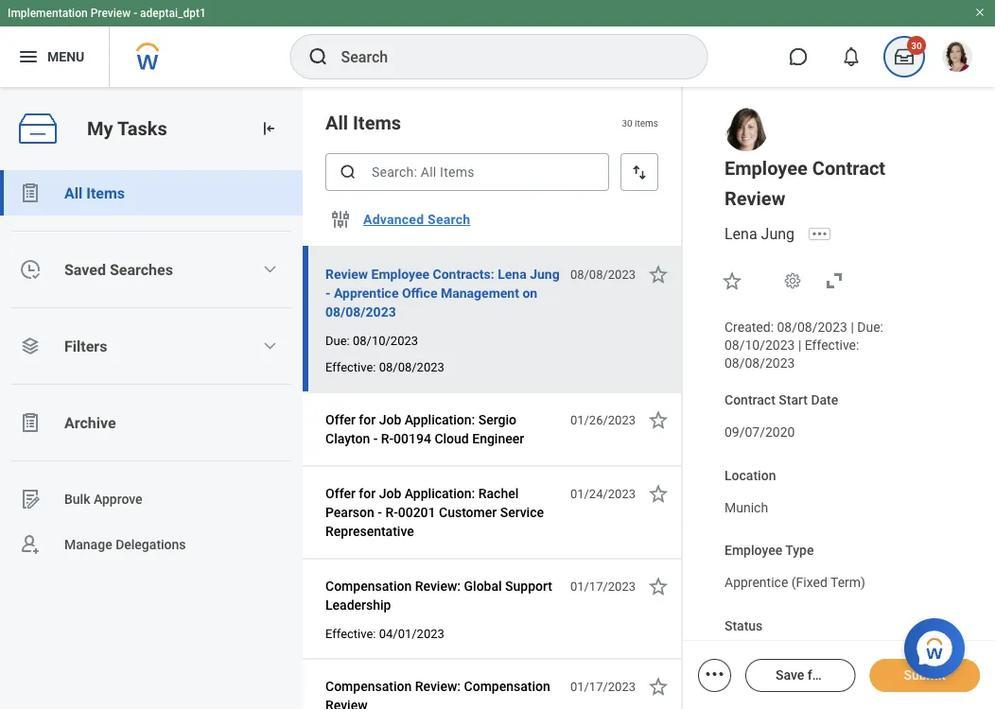 Task type: locate. For each thing, give the bounding box(es) containing it.
compensation for compensation review: compensation review
[[326, 679, 412, 695]]

1 horizontal spatial 08/10/2023
[[725, 337, 795, 353]]

1 horizontal spatial search image
[[339, 163, 358, 182]]

apprentice down employee type
[[725, 575, 789, 591]]

0 horizontal spatial |
[[799, 337, 802, 353]]

30 for 30
[[912, 40, 923, 51]]

1 vertical spatial 01/17/2023
[[571, 680, 636, 694]]

1 horizontal spatial all items
[[326, 112, 401, 134]]

30 items
[[622, 117, 659, 129]]

for up clayton
[[359, 412, 376, 428]]

list containing all items
[[0, 170, 303, 568]]

1 vertical spatial offer
[[326, 486, 356, 502]]

filters
[[64, 337, 107, 355]]

1 job from the top
[[379, 412, 402, 428]]

customer
[[439, 505, 497, 521]]

jung
[[762, 225, 795, 243], [530, 266, 560, 282]]

due: inside item list element
[[326, 334, 350, 348]]

search image
[[307, 45, 330, 68], [339, 163, 358, 182]]

review
[[725, 187, 786, 210], [326, 266, 368, 282], [326, 698, 368, 710]]

my tasks element
[[878, 36, 931, 78], [0, 87, 303, 710]]

adeptai_dpt1
[[140, 7, 206, 20]]

1 vertical spatial for
[[359, 486, 376, 502]]

1 vertical spatial search image
[[339, 163, 358, 182]]

0 horizontal spatial all
[[64, 184, 83, 202]]

all items inside button
[[64, 184, 125, 202]]

saved searches
[[64, 261, 173, 279]]

0 vertical spatial offer
[[326, 412, 356, 428]]

r- right clayton
[[381, 431, 394, 447]]

item list element
[[303, 87, 683, 710]]

preview
[[91, 7, 131, 20]]

|
[[851, 320, 854, 335], [799, 337, 802, 353]]

0 vertical spatial job
[[379, 412, 402, 428]]

effective: 08/08/2023
[[326, 360, 445, 374]]

manage delegations
[[64, 537, 186, 553]]

date
[[812, 393, 839, 408]]

1 vertical spatial job
[[379, 486, 402, 502]]

1 horizontal spatial apprentice
[[725, 575, 789, 591]]

1 horizontal spatial jung
[[762, 225, 795, 243]]

r-
[[381, 431, 394, 447], [386, 505, 398, 521]]

perspective image
[[19, 335, 42, 358]]

0 vertical spatial apprentice
[[334, 285, 399, 301]]

0 horizontal spatial apprentice
[[334, 285, 399, 301]]

lena
[[725, 225, 758, 243], [498, 266, 527, 282]]

application: inside offer for job application: sergio clayton - r-00194 cloud engineer
[[405, 412, 475, 428]]

0 vertical spatial all items
[[326, 112, 401, 134]]

1 01/17/2023 from the top
[[571, 580, 636, 594]]

for up pearson
[[359, 486, 376, 502]]

(fixed
[[792, 575, 828, 591]]

for inside offer for job application: sergio clayton - r-00194 cloud engineer
[[359, 412, 376, 428]]

effective: down leadership
[[326, 627, 376, 641]]

0 vertical spatial review:
[[415, 579, 461, 594]]

offer up pearson
[[326, 486, 356, 502]]

08/10/2023 inside created: 08/08/2023 | due: 08/10/2023 | effective: 08/08/2023
[[725, 337, 795, 353]]

application: up 00201 at the left
[[405, 486, 475, 502]]

1 offer from the top
[[326, 412, 356, 428]]

items inside button
[[86, 184, 125, 202]]

offer
[[326, 412, 356, 428], [326, 486, 356, 502]]

0 vertical spatial |
[[851, 320, 854, 335]]

apprentice
[[334, 285, 399, 301], [725, 575, 789, 591]]

inbox large image
[[895, 47, 914, 66]]

review: left the global
[[415, 579, 461, 594]]

employee inside employee contract review
[[725, 157, 808, 179]]

r- up representative
[[386, 505, 398, 521]]

1 vertical spatial lena
[[498, 266, 527, 282]]

lena jung element
[[725, 225, 806, 243]]

0 horizontal spatial lena
[[498, 266, 527, 282]]

08/08/2023 inside review employee contracts: lena jung - apprentice office management on 08/08/2023
[[326, 304, 396, 320]]

0 vertical spatial lena
[[725, 225, 758, 243]]

0 horizontal spatial due:
[[326, 334, 350, 348]]

2 vertical spatial employee
[[725, 543, 783, 559]]

0 vertical spatial employee
[[725, 157, 808, 179]]

1 vertical spatial all
[[64, 184, 83, 202]]

employee down employee's photo (lena jung)
[[725, 157, 808, 179]]

job up 00201 at the left
[[379, 486, 402, 502]]

review:
[[415, 579, 461, 594], [415, 679, 461, 695]]

1 vertical spatial r-
[[386, 505, 398, 521]]

created: 08/08/2023 | due: 08/10/2023 | effective: 08/08/2023
[[725, 320, 887, 371]]

created:
[[725, 320, 774, 335]]

munich
[[725, 500, 769, 516]]

implementation preview -   adeptai_dpt1
[[8, 7, 206, 20]]

compensation review: compensation review button
[[326, 676, 560, 710]]

sergio
[[479, 412, 517, 428]]

1 vertical spatial apprentice
[[725, 575, 789, 591]]

4 star image from the top
[[647, 676, 670, 699]]

offer up clayton
[[326, 412, 356, 428]]

0 vertical spatial application:
[[405, 412, 475, 428]]

1 application: from the top
[[405, 412, 475, 428]]

related actions image
[[704, 664, 726, 686]]

r- inside offer for job application: rachel pearson - r-00201 customer service representative
[[386, 505, 398, 521]]

1 vertical spatial 30
[[622, 117, 633, 129]]

employee inside review employee contracts: lena jung - apprentice office management on 08/08/2023
[[372, 266, 430, 282]]

advanced search
[[363, 212, 471, 227]]

1 horizontal spatial contract
[[813, 157, 886, 179]]

01/26/2023
[[571, 413, 636, 427]]

2 vertical spatial for
[[808, 668, 825, 684]]

review employee contracts: lena jung - apprentice office management on 08/08/2023
[[326, 266, 560, 320]]

gear image
[[784, 271, 803, 290]]

job inside offer for job application: rachel pearson - r-00201 customer service representative
[[379, 486, 402, 502]]

review inside employee contract review
[[725, 187, 786, 210]]

2 application: from the top
[[405, 486, 475, 502]]

0 vertical spatial my tasks element
[[878, 36, 931, 78]]

effective: up date
[[805, 337, 860, 353]]

1 vertical spatial items
[[86, 184, 125, 202]]

engineer
[[473, 431, 525, 447]]

review up the lena jung
[[725, 187, 786, 210]]

items inside item list element
[[353, 112, 401, 134]]

0 horizontal spatial star image
[[647, 263, 670, 286]]

application: up cloud
[[405, 412, 475, 428]]

location
[[725, 468, 777, 484]]

lena inside review employee contracts: lena jung - apprentice office management on 08/08/2023
[[498, 266, 527, 282]]

1 vertical spatial application:
[[405, 486, 475, 502]]

0 vertical spatial all
[[326, 112, 348, 134]]

all
[[326, 112, 348, 134], [64, 184, 83, 202]]

1 vertical spatial jung
[[530, 266, 560, 282]]

star image
[[647, 263, 670, 286], [721, 270, 744, 292]]

offer for offer for job application: rachel pearson - r-00201 customer service representative
[[326, 486, 356, 502]]

r- inside offer for job application: sergio clayton - r-00194 cloud engineer
[[381, 431, 394, 447]]

0 vertical spatial 01/17/2023
[[571, 580, 636, 594]]

application: for cloud
[[405, 412, 475, 428]]

2 review: from the top
[[415, 679, 461, 695]]

0 horizontal spatial search image
[[307, 45, 330, 68]]

0 vertical spatial effective:
[[805, 337, 860, 353]]

1 horizontal spatial star image
[[721, 270, 744, 292]]

for right save
[[808, 668, 825, 684]]

1 horizontal spatial |
[[851, 320, 854, 335]]

0 horizontal spatial jung
[[530, 266, 560, 282]]

- right preview
[[134, 7, 137, 20]]

1 vertical spatial my tasks element
[[0, 87, 303, 710]]

0 vertical spatial jung
[[762, 225, 795, 243]]

1 vertical spatial effective:
[[326, 360, 376, 374]]

1 horizontal spatial lena
[[725, 225, 758, 243]]

due:
[[858, 320, 884, 335], [326, 334, 350, 348]]

0 horizontal spatial 08/10/2023
[[353, 334, 418, 348]]

- inside offer for job application: rachel pearson - r-00201 customer service representative
[[378, 505, 382, 521]]

archive
[[64, 414, 116, 432]]

offer inside offer for job application: rachel pearson - r-00201 customer service representative
[[326, 486, 356, 502]]

job
[[379, 412, 402, 428], [379, 486, 402, 502]]

1 vertical spatial review:
[[415, 679, 461, 695]]

0 horizontal spatial contract
[[725, 393, 776, 408]]

bulk
[[64, 492, 90, 507]]

for inside offer for job application: rachel pearson - r-00201 customer service representative
[[359, 486, 376, 502]]

0 horizontal spatial all items
[[64, 184, 125, 202]]

employee down munich
[[725, 543, 783, 559]]

save for later button
[[746, 660, 859, 693]]

- up representative
[[378, 505, 382, 521]]

contract
[[813, 157, 886, 179], [725, 393, 776, 408]]

lena down employee contract review
[[725, 225, 758, 243]]

application: inside offer for job application: rachel pearson - r-00201 customer service representative
[[405, 486, 475, 502]]

review: inside compensation review: global support leadership
[[415, 579, 461, 594]]

clock check image
[[19, 258, 42, 281]]

employee
[[725, 157, 808, 179], [372, 266, 430, 282], [725, 543, 783, 559]]

review down effective: 04/01/2023
[[326, 698, 368, 710]]

1 vertical spatial contract
[[725, 393, 776, 408]]

employee for employee type
[[725, 543, 783, 559]]

2 01/17/2023 from the top
[[571, 680, 636, 694]]

08/10/2023 up effective: 08/08/2023
[[353, 334, 418, 348]]

08/10/2023 down created:
[[725, 337, 795, 353]]

clipboard image
[[19, 412, 42, 434]]

30
[[912, 40, 923, 51], [622, 117, 633, 129]]

0 vertical spatial r-
[[381, 431, 394, 447]]

configure image
[[329, 208, 352, 231]]

2 job from the top
[[379, 486, 402, 502]]

application: for customer
[[405, 486, 475, 502]]

1 vertical spatial all items
[[64, 184, 125, 202]]

due: inside created: 08/08/2023 | due: 08/10/2023 | effective: 08/08/2023
[[858, 320, 884, 335]]

08/10/2023
[[353, 334, 418, 348], [725, 337, 795, 353]]

all right clipboard icon
[[64, 184, 83, 202]]

effective: for effective: 04/01/2023
[[326, 627, 376, 641]]

term)
[[831, 575, 866, 591]]

review down "configure" image
[[326, 266, 368, 282]]

review: down 04/01/2023
[[415, 679, 461, 695]]

review inside review employee contracts: lena jung - apprentice office management on 08/08/2023
[[326, 266, 368, 282]]

compensation
[[326, 579, 412, 594], [326, 679, 412, 695], [464, 679, 551, 695]]

all right transformation import "image"
[[326, 112, 348, 134]]

employee up office
[[372, 266, 430, 282]]

job for 00201
[[379, 486, 402, 502]]

bulk approve link
[[0, 477, 303, 522]]

contract inside employee contract review
[[813, 157, 886, 179]]

2 star image from the top
[[647, 483, 670, 505]]

1 vertical spatial review
[[326, 266, 368, 282]]

apprentice up due: 08/10/2023
[[334, 285, 399, 301]]

offer for job application: rachel pearson - r-00201 customer service representative
[[326, 486, 544, 539]]

- right clayton
[[374, 431, 378, 447]]

effective: down due: 08/10/2023
[[326, 360, 376, 374]]

star image
[[647, 409, 670, 432], [647, 483, 670, 505], [647, 575, 670, 598], [647, 676, 670, 699]]

01/17/2023
[[571, 580, 636, 594], [571, 680, 636, 694]]

due: 08/10/2023
[[326, 334, 418, 348]]

- inside offer for job application: sergio clayton - r-00194 cloud engineer
[[374, 431, 378, 447]]

my tasks element containing 30
[[878, 36, 931, 78]]

2 offer from the top
[[326, 486, 356, 502]]

- up due: 08/10/2023
[[326, 285, 331, 301]]

support
[[506, 579, 553, 594]]

08/08/2023
[[571, 267, 636, 282], [326, 304, 396, 320], [778, 320, 848, 335], [725, 355, 795, 371], [379, 360, 445, 374]]

30 inside button
[[912, 40, 923, 51]]

review: inside compensation review: compensation review
[[415, 679, 461, 695]]

1 star image from the top
[[647, 409, 670, 432]]

04/01/2023
[[379, 627, 445, 641]]

offer for job application: sergio clayton - r-00194 cloud engineer button
[[326, 409, 560, 451]]

0 vertical spatial review
[[725, 187, 786, 210]]

offer for offer for job application: sergio clayton - r-00194 cloud engineer
[[326, 412, 356, 428]]

0 horizontal spatial 30
[[622, 117, 633, 129]]

30 inside item list element
[[622, 117, 633, 129]]

contract start date
[[725, 393, 839, 408]]

0 vertical spatial items
[[353, 112, 401, 134]]

list
[[0, 170, 303, 568]]

00194
[[394, 431, 431, 447]]

items
[[353, 112, 401, 134], [86, 184, 125, 202]]

1 horizontal spatial 30
[[912, 40, 923, 51]]

1 review: from the top
[[415, 579, 461, 594]]

chevron down image
[[262, 339, 278, 354]]

30 left items
[[622, 117, 633, 129]]

30 left profile logan mcneil icon
[[912, 40, 923, 51]]

0 vertical spatial for
[[359, 412, 376, 428]]

compensation for compensation review: global support leadership
[[326, 579, 412, 594]]

3 star image from the top
[[647, 575, 670, 598]]

jung up gear icon
[[762, 225, 795, 243]]

pearson
[[326, 505, 375, 521]]

offer inside offer for job application: sergio clayton - r-00194 cloud engineer
[[326, 412, 356, 428]]

0 horizontal spatial items
[[86, 184, 125, 202]]

employee type
[[725, 543, 814, 559]]

lena up "on"
[[498, 266, 527, 282]]

for
[[359, 412, 376, 428], [359, 486, 376, 502], [808, 668, 825, 684]]

1 horizontal spatial due:
[[858, 320, 884, 335]]

1 horizontal spatial my tasks element
[[878, 36, 931, 78]]

application:
[[405, 412, 475, 428], [405, 486, 475, 502]]

2 vertical spatial effective:
[[326, 627, 376, 641]]

1 vertical spatial employee
[[372, 266, 430, 282]]

user plus image
[[19, 534, 42, 557]]

0 vertical spatial contract
[[813, 157, 886, 179]]

0 vertical spatial 30
[[912, 40, 923, 51]]

0 horizontal spatial my tasks element
[[0, 87, 303, 710]]

management
[[441, 285, 520, 301]]

jung up "on"
[[530, 266, 560, 282]]

advanced search button
[[356, 201, 478, 239]]

clipboard image
[[19, 182, 42, 204]]

job inside offer for job application: sergio clayton - r-00194 cloud engineer
[[379, 412, 402, 428]]

job up 00194
[[379, 412, 402, 428]]

1 horizontal spatial all
[[326, 112, 348, 134]]

1 horizontal spatial items
[[353, 112, 401, 134]]

compensation inside compensation review: global support leadership
[[326, 579, 412, 594]]

effective: 04/01/2023
[[326, 627, 445, 641]]

all items
[[326, 112, 401, 134], [64, 184, 125, 202]]

rachel
[[479, 486, 519, 502]]

star image for offer for job application: rachel pearson - r-00201 customer service representative
[[647, 483, 670, 505]]

star image inside item list element
[[647, 263, 670, 286]]

0 vertical spatial search image
[[307, 45, 330, 68]]

2 vertical spatial review
[[326, 698, 368, 710]]



Task type: describe. For each thing, give the bounding box(es) containing it.
r- for 00194
[[381, 431, 394, 447]]

bulk approve
[[64, 492, 143, 507]]

all items button
[[0, 170, 303, 216]]

my tasks element containing my tasks
[[0, 87, 303, 710]]

all items inside item list element
[[326, 112, 401, 134]]

apprentice (fixed term)
[[725, 575, 866, 591]]

effective: inside created: 08/08/2023 | due: 08/10/2023 | effective: 08/08/2023
[[805, 337, 860, 353]]

contracts:
[[433, 266, 495, 282]]

munich element
[[725, 496, 769, 516]]

representative
[[326, 524, 414, 539]]

approve
[[94, 492, 143, 507]]

1 vertical spatial |
[[799, 337, 802, 353]]

review inside compensation review: compensation review
[[326, 698, 368, 710]]

service
[[500, 505, 544, 521]]

my
[[87, 117, 113, 140]]

cloud
[[435, 431, 469, 447]]

employee contract review
[[725, 157, 886, 210]]

review employee contracts: lena jung - apprentice office management on 08/08/2023 button
[[326, 263, 560, 324]]

- inside menu banner
[[134, 7, 137, 20]]

09/07/2020
[[725, 425, 795, 440]]

apprentice inside review employee contracts: lena jung - apprentice office management on 08/08/2023
[[334, 285, 399, 301]]

search image inside menu banner
[[307, 45, 330, 68]]

30 for 30 items
[[622, 117, 633, 129]]

star image for compensation review: compensation review
[[647, 676, 670, 699]]

leadership
[[326, 598, 391, 613]]

close environment banner image
[[975, 7, 986, 18]]

global
[[464, 579, 502, 594]]

01/17/2023 for compensation review: global support leadership
[[571, 580, 636, 594]]

compensation review: global support leadership
[[326, 579, 553, 613]]

rename image
[[19, 488, 42, 511]]

00201
[[398, 505, 436, 521]]

notifications large image
[[842, 47, 861, 66]]

review: for compensation
[[415, 679, 461, 695]]

Search Workday  search field
[[341, 36, 669, 78]]

menu
[[47, 49, 84, 64]]

sort image
[[630, 163, 649, 182]]

r- for 00201
[[386, 505, 398, 521]]

compensation review: compensation review
[[326, 679, 551, 710]]

01/24/2023
[[571, 487, 636, 501]]

on
[[523, 285, 538, 301]]

saved
[[64, 261, 106, 279]]

justify image
[[17, 45, 40, 68]]

saved searches button
[[0, 247, 303, 292]]

implementation
[[8, 7, 88, 20]]

tasks
[[117, 117, 167, 140]]

lena jung
[[725, 225, 795, 243]]

profile logan mcneil image
[[943, 42, 973, 76]]

status
[[725, 619, 763, 634]]

menu button
[[0, 27, 109, 87]]

searches
[[110, 261, 173, 279]]

menu banner
[[0, 0, 996, 87]]

delegations
[[116, 537, 186, 553]]

offer for job application: rachel pearson - r-00201 customer service representative button
[[326, 483, 560, 543]]

fullscreen image
[[823, 270, 846, 292]]

jung inside review employee contracts: lena jung - apprentice office management on 08/08/2023
[[530, 266, 560, 282]]

for inside save for later button
[[808, 668, 825, 684]]

submit
[[904, 668, 946, 684]]

save for later
[[776, 668, 859, 684]]

save
[[776, 668, 805, 684]]

Search: All Items text field
[[326, 153, 610, 191]]

job for 00194
[[379, 412, 402, 428]]

contract start date element
[[725, 413, 795, 442]]

transformation import image
[[259, 119, 278, 138]]

for for pearson
[[359, 486, 376, 502]]

chevron down image
[[262, 262, 278, 277]]

my tasks element inside menu banner
[[878, 36, 931, 78]]

later
[[828, 668, 859, 684]]

review: for global
[[415, 579, 461, 594]]

employee for employee contract review
[[725, 157, 808, 179]]

01/17/2023 for compensation review: compensation review
[[571, 680, 636, 694]]

effective: for effective: 08/08/2023
[[326, 360, 376, 374]]

08/10/2023 inside item list element
[[353, 334, 418, 348]]

- inside review employee contracts: lena jung - apprentice office management on 08/08/2023
[[326, 285, 331, 301]]

start
[[779, 393, 808, 408]]

search
[[428, 212, 471, 227]]

all inside all items button
[[64, 184, 83, 202]]

offer for job application: sergio clayton - r-00194 cloud engineer
[[326, 412, 525, 447]]

clayton
[[326, 431, 370, 447]]

employee's photo (lena jung) image
[[725, 108, 769, 151]]

for for clayton
[[359, 412, 376, 428]]

apprentice (fixed term) element
[[725, 572, 866, 591]]

manage delegations link
[[0, 522, 303, 568]]

advanced
[[363, 212, 424, 227]]

all inside item list element
[[326, 112, 348, 134]]

compensation review: global support leadership button
[[326, 575, 560, 617]]

manage
[[64, 537, 112, 553]]

my tasks
[[87, 117, 167, 140]]

30 button
[[884, 36, 927, 78]]

submit button
[[870, 660, 981, 693]]

type
[[786, 543, 814, 559]]

filters button
[[0, 324, 303, 369]]

star image for offer for job application: sergio clayton - r-00194 cloud engineer
[[647, 409, 670, 432]]

items
[[635, 117, 659, 129]]

office
[[402, 285, 438, 301]]

archive button
[[0, 400, 303, 446]]



Task type: vqa. For each thing, say whether or not it's contained in the screenshot.
Week
no



